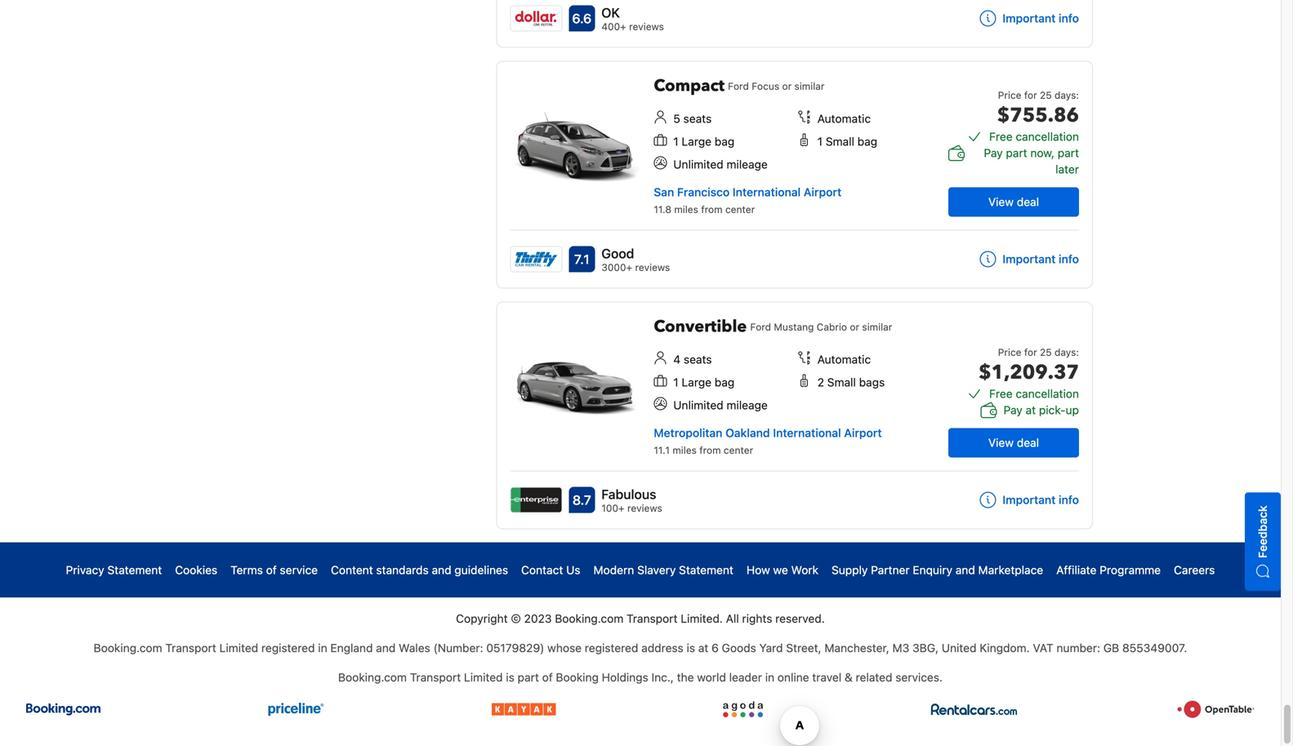 Task type: vqa. For each thing, say whether or not it's contained in the screenshot.
left TRANSPORT
yes



Task type: describe. For each thing, give the bounding box(es) containing it.
we
[[773, 564, 788, 577]]

miles for $755.86
[[674, 204, 699, 215]]

large for $1,209.37
[[682, 376, 712, 389]]

6.6 element
[[569, 5, 595, 31]]

fabulous
[[602, 487, 657, 503]]

copyright © 2023 booking.com transport limited. all rights reserved.
[[456, 613, 825, 626]]

pay at pick-up
[[1004, 404, 1079, 417]]

convertible ford mustang cabrio or similar
[[654, 316, 893, 338]]

price for 25 days: $755.86
[[998, 89, 1079, 129]]

booking.com for registered
[[94, 642, 162, 655]]

1 horizontal spatial part
[[1006, 146, 1028, 160]]

cancellation for $1,209.37
[[1016, 387, 1079, 401]]

from for $755.86
[[701, 204, 723, 215]]

inc.,
[[652, 671, 674, 685]]

metropolitan oakland international airport 11.1 miles from center
[[654, 427, 882, 456]]

transport for booking
[[410, 671, 461, 685]]

ok 400+ reviews
[[602, 5, 664, 32]]

privacy statement
[[66, 564, 162, 577]]

1 important from the top
[[1003, 11, 1056, 25]]

seats for $1,209.37
[[684, 353, 712, 366]]

seats for $755.86
[[684, 112, 712, 125]]

25 for $755.86
[[1040, 89, 1052, 101]]

enquiry
[[913, 564, 953, 577]]

important for $755.86
[[1003, 252, 1056, 266]]

1 info from the top
[[1059, 11, 1079, 25]]

modern
[[594, 564, 634, 577]]

unlimited mileage for $755.86
[[674, 158, 768, 171]]

guidelines
[[455, 564, 508, 577]]

kingdom.
[[980, 642, 1030, 655]]

how we work link
[[747, 563, 819, 579]]

customer rating 8.7 fabulous element
[[602, 485, 663, 505]]

fabulous 100+ reviews
[[602, 487, 663, 514]]

product card group containing ok
[[496, 0, 1093, 48]]

1 small bag
[[818, 135, 878, 148]]

2 horizontal spatial and
[[956, 564, 976, 577]]

ford for $1,209.37
[[750, 322, 771, 333]]

the
[[677, 671, 694, 685]]

san
[[654, 185, 674, 199]]

street,
[[786, 642, 822, 655]]

2
[[818, 376, 824, 389]]

number:
[[1057, 642, 1101, 655]]

automatic for $1,209.37
[[818, 353, 871, 366]]

view deal for $1,209.37
[[989, 436, 1039, 450]]

1 for $755.86
[[674, 135, 679, 148]]

yard
[[760, 642, 783, 655]]

similar inside compact ford focus or similar
[[795, 80, 825, 92]]

privacy statement link
[[66, 563, 162, 579]]

reserved.
[[776, 613, 825, 626]]

terms
[[231, 564, 263, 577]]

now,
[[1031, 146, 1055, 160]]

0 vertical spatial is
[[687, 642, 695, 655]]

content standards and guidelines link
[[331, 563, 508, 579]]

customer rating 7.1 good element
[[602, 244, 670, 264]]

large for $755.86
[[682, 135, 712, 148]]

oakland
[[726, 427, 770, 440]]

for for $1,209.37
[[1025, 347, 1037, 358]]

services.
[[896, 671, 943, 685]]

free for $1,209.37
[[990, 387, 1013, 401]]

travel
[[813, 671, 842, 685]]

1 important info from the top
[[1003, 11, 1079, 25]]

0 horizontal spatial part
[[518, 671, 539, 685]]

supplied by rc - enterprise image
[[511, 488, 562, 513]]

$1,209.37
[[979, 360, 1079, 387]]

supply partner enquiry and marketplace link
[[832, 563, 1044, 579]]

programme
[[1100, 564, 1161, 577]]

pay part now, part later
[[984, 146, 1079, 176]]

reviews for $1,209.37
[[628, 503, 663, 514]]

3000+
[[602, 262, 633, 273]]

center for $755.86
[[726, 204, 755, 215]]

terms of service link
[[231, 563, 318, 579]]

important for $1,209.37
[[1003, 494, 1056, 507]]

contact us
[[521, 564, 581, 577]]

price for $755.86
[[998, 89, 1022, 101]]

supply
[[832, 564, 868, 577]]

2 horizontal spatial part
[[1058, 146, 1079, 160]]

how we work
[[747, 564, 819, 577]]

affiliate programme link
[[1057, 563, 1161, 579]]

up
[[1066, 404, 1079, 417]]

san francisco international airport 11.8 miles from center
[[654, 185, 842, 215]]

rights
[[742, 613, 773, 626]]

deal for $1,209.37
[[1017, 436, 1039, 450]]

privacy
[[66, 564, 104, 577]]

1 horizontal spatial and
[[432, 564, 452, 577]]

for for $755.86
[[1025, 89, 1037, 101]]

wales
[[399, 642, 430, 655]]

us
[[566, 564, 581, 577]]

info for $755.86
[[1059, 252, 1079, 266]]

important info button for $755.86
[[980, 251, 1079, 268]]

mileage for $1,209.37
[[727, 399, 768, 412]]

small for $755.86
[[826, 135, 855, 148]]

international for $755.86
[[733, 185, 801, 199]]

1 horizontal spatial in
[[765, 671, 775, 685]]

4 seats
[[674, 353, 712, 366]]

cookies button
[[175, 564, 217, 577]]

careers link
[[1174, 563, 1215, 579]]

400+
[[602, 21, 627, 32]]

days: for $755.86
[[1055, 89, 1079, 101]]

5
[[674, 112, 681, 125]]

booking.com transport limited is part of booking holdings inc., the world leader in online travel & related services.
[[338, 671, 943, 685]]

8.7 element
[[569, 487, 595, 514]]

unlimited for $1,209.37
[[674, 399, 724, 412]]

holdings
[[602, 671, 649, 685]]

automatic for $755.86
[[818, 112, 871, 125]]

affiliate
[[1057, 564, 1097, 577]]

careers
[[1174, 564, 1215, 577]]

days: for $1,209.37
[[1055, 347, 1079, 358]]

related
[[856, 671, 893, 685]]

unlimited for $755.86
[[674, 158, 724, 171]]

2 horizontal spatial booking.com
[[555, 613, 624, 626]]

1 horizontal spatial at
[[1026, 404, 1036, 417]]

compact
[[654, 75, 725, 97]]

terms of service
[[231, 564, 318, 577]]

metropolitan
[[654, 427, 723, 440]]

copyright
[[456, 613, 508, 626]]

855349007.
[[1123, 642, 1188, 655]]

5 seats
[[674, 112, 712, 125]]

rentalcars image
[[930, 700, 1019, 721]]

convertible
[[654, 316, 747, 338]]

price for 25 days: $1,209.37
[[979, 347, 1079, 387]]

11.8
[[654, 204, 672, 215]]

cabrio
[[817, 322, 847, 333]]

11.1
[[654, 445, 670, 456]]

content standards and guidelines
[[331, 564, 508, 577]]

online
[[778, 671, 809, 685]]

mustang
[[774, 322, 814, 333]]

m3
[[893, 642, 910, 655]]

3bg,
[[913, 642, 939, 655]]

feedback
[[1256, 506, 1270, 559]]

0 horizontal spatial and
[[376, 642, 396, 655]]

similar inside the convertible ford mustang cabrio or similar
[[862, 322, 893, 333]]

marketplace
[[979, 564, 1044, 577]]

2 horizontal spatial transport
[[627, 613, 678, 626]]

2 registered from the left
[[585, 642, 639, 655]]



Task type: locate. For each thing, give the bounding box(es) containing it.
1 large bag for $755.86
[[674, 135, 735, 148]]

1 vertical spatial or
[[850, 322, 860, 333]]

0 horizontal spatial pay
[[984, 146, 1003, 160]]

1 vertical spatial similar
[[862, 322, 893, 333]]

center
[[726, 204, 755, 215], [724, 445, 754, 456]]

1 vertical spatial free
[[990, 387, 1013, 401]]

0 vertical spatial airport
[[804, 185, 842, 199]]

vat
[[1033, 642, 1054, 655]]

mileage
[[727, 158, 768, 171], [727, 399, 768, 412]]

unlimited up francisco
[[674, 158, 724, 171]]

cancellation up the now,
[[1016, 130, 1079, 143]]

mileage up san francisco international airport button
[[727, 158, 768, 171]]

ford left "focus"
[[728, 80, 749, 92]]

unlimited mileage up francisco
[[674, 158, 768, 171]]

1 vertical spatial unlimited
[[674, 399, 724, 412]]

view deal button for $755.86
[[949, 188, 1079, 217]]

0 vertical spatial price
[[998, 89, 1022, 101]]

unlimited mileage up oakland
[[674, 399, 768, 412]]

large down 5 seats
[[682, 135, 712, 148]]

8.7
[[573, 493, 591, 508]]

1 statement from the left
[[107, 564, 162, 577]]

goods
[[722, 642, 757, 655]]

international down 2
[[773, 427, 841, 440]]

2 important info button from the top
[[980, 251, 1079, 268]]

1 large from the top
[[682, 135, 712, 148]]

0 vertical spatial for
[[1025, 89, 1037, 101]]

0 vertical spatial similar
[[795, 80, 825, 92]]

1 view from the top
[[989, 195, 1014, 209]]

metropolitan oakland international airport button
[[654, 427, 882, 440]]

view down pay part now, part later
[[989, 195, 1014, 209]]

3 product card group from the top
[[496, 302, 1093, 530]]

opentable image
[[1177, 700, 1255, 721]]

1 vertical spatial price
[[998, 347, 1022, 358]]

affiliate programme
[[1057, 564, 1161, 577]]

or inside the convertible ford mustang cabrio or similar
[[850, 322, 860, 333]]

product card group containing $1,209.37
[[496, 302, 1093, 530]]

1 vertical spatial reviews
[[635, 262, 670, 273]]

0 vertical spatial deal
[[1017, 195, 1039, 209]]

price inside price for 25 days: $755.86
[[998, 89, 1022, 101]]

airport for $755.86
[[804, 185, 842, 199]]

view deal for $755.86
[[989, 195, 1039, 209]]

united
[[942, 642, 977, 655]]

contact
[[521, 564, 563, 577]]

25 inside price for 25 days: $1,209.37
[[1040, 347, 1052, 358]]

of right terms
[[266, 564, 277, 577]]

1 view deal button from the top
[[949, 188, 1079, 217]]

25 for $1,209.37
[[1040, 347, 1052, 358]]

1 vertical spatial days:
[[1055, 347, 1079, 358]]

info for $1,209.37
[[1059, 494, 1079, 507]]

1 large bag down 5 seats
[[674, 135, 735, 148]]

feedback button
[[1245, 493, 1281, 591]]

0 horizontal spatial or
[[782, 80, 792, 92]]

0 vertical spatial pay
[[984, 146, 1003, 160]]

ford for $755.86
[[728, 80, 749, 92]]

and right 'standards'
[[432, 564, 452, 577]]

similar right "focus"
[[795, 80, 825, 92]]

0 vertical spatial cancellation
[[1016, 130, 1079, 143]]

free for $755.86
[[990, 130, 1013, 143]]

modern slavery statement
[[594, 564, 734, 577]]

1 vertical spatial automatic
[[818, 353, 871, 366]]

important info button
[[980, 10, 1079, 27], [980, 251, 1079, 268], [980, 492, 1079, 509]]

statement right privacy
[[107, 564, 162, 577]]

from for $1,209.37
[[700, 445, 721, 456]]

0 horizontal spatial is
[[506, 671, 515, 685]]

statement up limited.
[[679, 564, 734, 577]]

1 vertical spatial 25
[[1040, 347, 1052, 358]]

1 horizontal spatial ford
[[750, 322, 771, 333]]

important info for $1,209.37
[[1003, 494, 1079, 507]]

compact ford focus or similar
[[654, 75, 825, 97]]

important info button for $1,209.37
[[980, 492, 1079, 509]]

days: up $755.86
[[1055, 89, 1079, 101]]

cancellation for $755.86
[[1016, 130, 1079, 143]]

7.1
[[574, 252, 590, 267]]

25
[[1040, 89, 1052, 101], [1040, 347, 1052, 358]]

05179829)
[[486, 642, 545, 655]]

pay for $1,209.37
[[1004, 404, 1023, 417]]

1 seats from the top
[[684, 112, 712, 125]]

at
[[1026, 404, 1036, 417], [698, 642, 709, 655]]

airport inside san francisco international airport 11.8 miles from center
[[804, 185, 842, 199]]

1 25 from the top
[[1040, 89, 1052, 101]]

bag for $755.86
[[715, 135, 735, 148]]

transport up address
[[627, 613, 678, 626]]

booking.com transport limited registered in england and wales (number: 05179829) whose registered address is at 6 goods yard street, manchester, m3 3bg, united kingdom. vat number: gb 855349007.
[[94, 642, 1188, 655]]

at left pick-
[[1026, 404, 1036, 417]]

from down the metropolitan
[[700, 445, 721, 456]]

gb
[[1104, 642, 1120, 655]]

0 vertical spatial of
[[266, 564, 277, 577]]

1 horizontal spatial pay
[[1004, 404, 1023, 417]]

focus
[[752, 80, 780, 92]]

reviews
[[629, 21, 664, 32], [635, 262, 670, 273], [628, 503, 663, 514]]

price
[[998, 89, 1022, 101], [998, 347, 1022, 358]]

agoda image
[[715, 700, 772, 721]]

of left booking
[[542, 671, 553, 685]]

days:
[[1055, 89, 1079, 101], [1055, 347, 1079, 358]]

25 inside price for 25 days: $755.86
[[1040, 89, 1052, 101]]

good
[[602, 246, 634, 261]]

seats
[[684, 112, 712, 125], [684, 353, 712, 366]]

free cancellation
[[990, 130, 1079, 143], [990, 387, 1079, 401]]

supplied by dollar image
[[511, 6, 562, 31]]

san francisco international airport button
[[654, 185, 842, 199]]

1 vertical spatial of
[[542, 671, 553, 685]]

3 important info button from the top
[[980, 492, 1079, 509]]

miles right 11.8
[[674, 204, 699, 215]]

miles inside san francisco international airport 11.8 miles from center
[[674, 204, 699, 215]]

0 vertical spatial automatic
[[818, 112, 871, 125]]

address
[[642, 642, 684, 655]]

days: inside price for 25 days: $755.86
[[1055, 89, 1079, 101]]

0 horizontal spatial of
[[266, 564, 277, 577]]

footer
[[0, 543, 1281, 747]]

1 vertical spatial is
[[506, 671, 515, 685]]

2 vertical spatial important info button
[[980, 492, 1079, 509]]

limited down (number:
[[464, 671, 503, 685]]

1 vertical spatial from
[[700, 445, 721, 456]]

1 large bag down 4 seats
[[674, 376, 735, 389]]

booking.com down privacy statement link
[[94, 642, 162, 655]]

1 vertical spatial pay
[[1004, 404, 1023, 417]]

deal for $755.86
[[1017, 195, 1039, 209]]

1 vertical spatial booking.com
[[94, 642, 162, 655]]

2 automatic from the top
[[818, 353, 871, 366]]

2 view deal from the top
[[989, 436, 1039, 450]]

view down pay at pick-up
[[989, 436, 1014, 450]]

0 vertical spatial view deal button
[[949, 188, 1079, 217]]

1 price from the top
[[998, 89, 1022, 101]]

priceline image
[[259, 700, 333, 721]]

view deal button for $1,209.37
[[949, 429, 1079, 458]]

1 important info button from the top
[[980, 10, 1079, 27]]

0 vertical spatial unlimited
[[674, 158, 724, 171]]

transport for and
[[165, 642, 216, 655]]

later
[[1056, 163, 1079, 176]]

1 vertical spatial view
[[989, 436, 1014, 450]]

free cancellation up the now,
[[990, 130, 1079, 143]]

1 automatic from the top
[[818, 112, 871, 125]]

1 free from the top
[[990, 130, 1013, 143]]

2 unlimited from the top
[[674, 399, 724, 412]]

footer containing cookies
[[0, 543, 1281, 747]]

unlimited
[[674, 158, 724, 171], [674, 399, 724, 412]]

1 vertical spatial important info
[[1003, 252, 1079, 266]]

2 days: from the top
[[1055, 347, 1079, 358]]

2 free cancellation from the top
[[990, 387, 1079, 401]]

&
[[845, 671, 853, 685]]

1 for $1,209.37
[[674, 376, 679, 389]]

days: inside price for 25 days: $1,209.37
[[1055, 347, 1079, 358]]

pick-
[[1039, 404, 1066, 417]]

similar right cabrio
[[862, 322, 893, 333]]

mileage for $755.86
[[727, 158, 768, 171]]

1 registered from the left
[[261, 642, 315, 655]]

0 vertical spatial 1 large bag
[[674, 135, 735, 148]]

booking.com for is
[[338, 671, 407, 685]]

view for $1,209.37
[[989, 436, 1014, 450]]

3 important info from the top
[[1003, 494, 1079, 507]]

of
[[266, 564, 277, 577], [542, 671, 553, 685]]

2 for from the top
[[1025, 347, 1037, 358]]

view deal button
[[949, 188, 1079, 217], [949, 429, 1079, 458]]

1 horizontal spatial statement
[[679, 564, 734, 577]]

free cancellation for $1,209.37
[[990, 387, 1079, 401]]

1 mileage from the top
[[727, 158, 768, 171]]

3 info from the top
[[1059, 494, 1079, 507]]

transport down cookies button
[[165, 642, 216, 655]]

price for $1,209.37
[[998, 347, 1022, 358]]

25 up $755.86
[[1040, 89, 1052, 101]]

2 important info from the top
[[1003, 252, 1079, 266]]

2 product card group from the top
[[496, 61, 1093, 289]]

pay
[[984, 146, 1003, 160], [1004, 404, 1023, 417]]

0 vertical spatial info
[[1059, 11, 1079, 25]]

whose
[[548, 642, 582, 655]]

world
[[697, 671, 726, 685]]

statement inside 'link'
[[679, 564, 734, 577]]

0 vertical spatial unlimited mileage
[[674, 158, 768, 171]]

airport for $1,209.37
[[844, 427, 882, 440]]

at left "6"
[[698, 642, 709, 655]]

center down san francisco international airport button
[[726, 204, 755, 215]]

customer rating 6.6 ok element
[[602, 3, 664, 22]]

booking.com
[[555, 613, 624, 626], [94, 642, 162, 655], [338, 671, 407, 685]]

unlimited mileage for $1,209.37
[[674, 399, 768, 412]]

seats right 5
[[684, 112, 712, 125]]

$755.86
[[998, 102, 1079, 129]]

0 vertical spatial mileage
[[727, 158, 768, 171]]

miles inside the metropolitan oakland international airport 11.1 miles from center
[[673, 445, 697, 456]]

1 vertical spatial deal
[[1017, 436, 1039, 450]]

part
[[1006, 146, 1028, 160], [1058, 146, 1079, 160], [518, 671, 539, 685]]

ford inside the convertible ford mustang cabrio or similar
[[750, 322, 771, 333]]

seats right 4
[[684, 353, 712, 366]]

limited down terms
[[219, 642, 258, 655]]

2 statement from the left
[[679, 564, 734, 577]]

reviews for $755.86
[[635, 262, 670, 273]]

product card group containing $755.86
[[496, 61, 1093, 289]]

international inside san francisco international airport 11.8 miles from center
[[733, 185, 801, 199]]

or inside compact ford focus or similar
[[782, 80, 792, 92]]

pay left pick-
[[1004, 404, 1023, 417]]

4
[[674, 353, 681, 366]]

1 days: from the top
[[1055, 89, 1079, 101]]

in left online
[[765, 671, 775, 685]]

pay inside pay part now, part later
[[984, 146, 1003, 160]]

0 vertical spatial small
[[826, 135, 855, 148]]

1 horizontal spatial of
[[542, 671, 553, 685]]

1 large bag
[[674, 135, 735, 148], [674, 376, 735, 389]]

cookies
[[175, 564, 217, 577]]

1 horizontal spatial registered
[[585, 642, 639, 655]]

1 vertical spatial free cancellation
[[990, 387, 1079, 401]]

1 1 large bag from the top
[[674, 135, 735, 148]]

mileage up oakland
[[727, 399, 768, 412]]

booking.com up the whose
[[555, 613, 624, 626]]

2 view from the top
[[989, 436, 1014, 450]]

25 up $1,209.37
[[1040, 347, 1052, 358]]

1 vertical spatial important info button
[[980, 251, 1079, 268]]

0 vertical spatial view
[[989, 195, 1014, 209]]

1 cancellation from the top
[[1016, 130, 1079, 143]]

free cancellation up pay at pick-up
[[990, 387, 1079, 401]]

important
[[1003, 11, 1056, 25], [1003, 252, 1056, 266], [1003, 494, 1056, 507]]

unlimited mileage
[[674, 158, 768, 171], [674, 399, 768, 412]]

reviews down fabulous
[[628, 503, 663, 514]]

small for $1,209.37
[[828, 376, 856, 389]]

reviews inside ok 400+ reviews
[[629, 21, 664, 32]]

international right francisco
[[733, 185, 801, 199]]

1 vertical spatial info
[[1059, 252, 1079, 266]]

2 vertical spatial important info
[[1003, 494, 1079, 507]]

limited for registered
[[219, 642, 258, 655]]

price up $755.86
[[998, 89, 1022, 101]]

francisco
[[677, 185, 730, 199]]

booking.com image
[[26, 700, 101, 721]]

in
[[318, 642, 327, 655], [765, 671, 775, 685]]

free down $1,209.37
[[990, 387, 1013, 401]]

international inside the metropolitan oakland international airport 11.1 miles from center
[[773, 427, 841, 440]]

view for $755.86
[[989, 195, 1014, 209]]

registered up 'holdings'
[[585, 642, 639, 655]]

2 cancellation from the top
[[1016, 387, 1079, 401]]

deal down pay at pick-up
[[1017, 436, 1039, 450]]

free
[[990, 130, 1013, 143], [990, 387, 1013, 401]]

airport down the 1 small bag
[[804, 185, 842, 199]]

from inside the metropolitan oakland international airport 11.1 miles from center
[[700, 445, 721, 456]]

2 1 large bag from the top
[[674, 376, 735, 389]]

1 horizontal spatial or
[[850, 322, 860, 333]]

0 vertical spatial or
[[782, 80, 792, 92]]

unlimited up the metropolitan
[[674, 399, 724, 412]]

2 small bags
[[818, 376, 885, 389]]

1 unlimited mileage from the top
[[674, 158, 768, 171]]

reviews right 3000+
[[635, 262, 670, 273]]

miles
[[674, 204, 699, 215], [673, 445, 697, 456]]

view deal button down pay at pick-up
[[949, 429, 1079, 458]]

center for $1,209.37
[[724, 445, 754, 456]]

pay left the now,
[[984, 146, 1003, 160]]

slavery
[[638, 564, 676, 577]]

reviews inside fabulous 100+ reviews
[[628, 503, 663, 514]]

kayak image
[[492, 700, 556, 721]]

from down francisco
[[701, 204, 723, 215]]

2 price from the top
[[998, 347, 1022, 358]]

pay for $755.86
[[984, 146, 1003, 160]]

is down 05179829)
[[506, 671, 515, 685]]

1 vertical spatial miles
[[673, 445, 697, 456]]

view deal down pay at pick-up
[[989, 436, 1039, 450]]

part left the now,
[[1006, 146, 1028, 160]]

registered up priceline image
[[261, 642, 315, 655]]

for inside price for 25 days: $1,209.37
[[1025, 347, 1037, 358]]

1 vertical spatial product card group
[[496, 61, 1093, 289]]

0 vertical spatial booking.com
[[555, 613, 624, 626]]

ford inside compact ford focus or similar
[[728, 80, 749, 92]]

0 vertical spatial days:
[[1055, 89, 1079, 101]]

0 vertical spatial view deal
[[989, 195, 1039, 209]]

supplied by thrifty image
[[511, 247, 562, 272]]

or right cabrio
[[850, 322, 860, 333]]

free up pay part now, part later
[[990, 130, 1013, 143]]

1 vertical spatial cancellation
[[1016, 387, 1079, 401]]

0 horizontal spatial airport
[[804, 185, 842, 199]]

ford left mustang
[[750, 322, 771, 333]]

standards
[[376, 564, 429, 577]]

2 vertical spatial reviews
[[628, 503, 663, 514]]

important info for $755.86
[[1003, 252, 1079, 266]]

2 important from the top
[[1003, 252, 1056, 266]]

0 vertical spatial reviews
[[629, 21, 664, 32]]

airport down the bags
[[844, 427, 882, 440]]

for up $755.86
[[1025, 89, 1037, 101]]

0 vertical spatial important info
[[1003, 11, 1079, 25]]

booking.com down england at the left of the page
[[338, 671, 407, 685]]

large down 4 seats
[[682, 376, 712, 389]]

days: up $1,209.37
[[1055, 347, 1079, 358]]

100+
[[602, 503, 625, 514]]

(number:
[[434, 642, 483, 655]]

content
[[331, 564, 373, 577]]

from inside san francisco international airport 11.8 miles from center
[[701, 204, 723, 215]]

free cancellation for $755.86
[[990, 130, 1079, 143]]

for inside price for 25 days: $755.86
[[1025, 89, 1037, 101]]

1 vertical spatial center
[[724, 445, 754, 456]]

limited for is
[[464, 671, 503, 685]]

2 view deal button from the top
[[949, 429, 1079, 458]]

price inside price for 25 days: $1,209.37
[[998, 347, 1022, 358]]

1 vertical spatial seats
[[684, 353, 712, 366]]

0 vertical spatial free
[[990, 130, 1013, 143]]

2 free from the top
[[990, 387, 1013, 401]]

bag for $1,209.37
[[715, 376, 735, 389]]

1 vertical spatial international
[[773, 427, 841, 440]]

0 horizontal spatial statement
[[107, 564, 162, 577]]

0 vertical spatial transport
[[627, 613, 678, 626]]

2 unlimited mileage from the top
[[674, 399, 768, 412]]

6
[[712, 642, 719, 655]]

view deal down pay part now, part later
[[989, 195, 1039, 209]]

2 deal from the top
[[1017, 436, 1039, 450]]

2 info from the top
[[1059, 252, 1079, 266]]

in left england at the left of the page
[[318, 642, 327, 655]]

0 horizontal spatial in
[[318, 642, 327, 655]]

international for $1,209.37
[[773, 427, 841, 440]]

miles for $1,209.37
[[673, 445, 697, 456]]

ford
[[728, 80, 749, 92], [750, 322, 771, 333]]

transport down wales
[[410, 671, 461, 685]]

1 vertical spatial 1 large bag
[[674, 376, 735, 389]]

1 horizontal spatial transport
[[410, 671, 461, 685]]

0 vertical spatial product card group
[[496, 0, 1093, 48]]

1 view deal from the top
[[989, 195, 1039, 209]]

3 important from the top
[[1003, 494, 1056, 507]]

7.1 element
[[569, 246, 595, 273]]

miles down the metropolitan
[[673, 445, 697, 456]]

2 mileage from the top
[[727, 399, 768, 412]]

0 horizontal spatial ford
[[728, 80, 749, 92]]

modern slavery statement link
[[594, 563, 734, 579]]

for up $1,209.37
[[1025, 347, 1037, 358]]

cancellation up pick-
[[1016, 387, 1079, 401]]

reviews inside good 3000+ reviews
[[635, 262, 670, 273]]

and left wales
[[376, 642, 396, 655]]

1 vertical spatial for
[[1025, 347, 1037, 358]]

1 vertical spatial at
[[698, 642, 709, 655]]

important info
[[1003, 11, 1079, 25], [1003, 252, 1079, 266], [1003, 494, 1079, 507]]

1 vertical spatial important
[[1003, 252, 1056, 266]]

center inside the metropolitan oakland international airport 11.1 miles from center
[[724, 445, 754, 456]]

0 vertical spatial in
[[318, 642, 327, 655]]

center inside san francisco international airport 11.8 miles from center
[[726, 204, 755, 215]]

view deal
[[989, 195, 1039, 209], [989, 436, 1039, 450]]

2 seats from the top
[[684, 353, 712, 366]]

and right the enquiry
[[956, 564, 976, 577]]

automatic up 2 small bags at the right of page
[[818, 353, 871, 366]]

1 horizontal spatial is
[[687, 642, 695, 655]]

1 vertical spatial small
[[828, 376, 856, 389]]

deal
[[1017, 195, 1039, 209], [1017, 436, 1039, 450]]

bag
[[715, 135, 735, 148], [858, 135, 878, 148], [715, 376, 735, 389]]

info
[[1059, 11, 1079, 25], [1059, 252, 1079, 266], [1059, 494, 1079, 507]]

0 vertical spatial important
[[1003, 11, 1056, 25]]

product card group
[[496, 0, 1093, 48], [496, 61, 1093, 289], [496, 302, 1093, 530]]

view deal button down pay part now, part later
[[949, 188, 1079, 217]]

1 large bag for $1,209.37
[[674, 376, 735, 389]]

part down 05179829)
[[518, 671, 539, 685]]

0 vertical spatial free cancellation
[[990, 130, 1079, 143]]

part up later
[[1058, 146, 1079, 160]]

center down oakland
[[724, 445, 754, 456]]

or right "focus"
[[782, 80, 792, 92]]

0 vertical spatial miles
[[674, 204, 699, 215]]

1 for from the top
[[1025, 89, 1037, 101]]

deal down pay part now, part later
[[1017, 195, 1039, 209]]

1 deal from the top
[[1017, 195, 1039, 209]]

1 horizontal spatial airport
[[844, 427, 882, 440]]

or
[[782, 80, 792, 92], [850, 322, 860, 333]]

2023
[[524, 613, 552, 626]]

1 unlimited from the top
[[674, 158, 724, 171]]

automatic up the 1 small bag
[[818, 112, 871, 125]]

0 vertical spatial limited
[[219, 642, 258, 655]]

1 vertical spatial mileage
[[727, 399, 768, 412]]

work
[[791, 564, 819, 577]]

0 vertical spatial large
[[682, 135, 712, 148]]

0 horizontal spatial similar
[[795, 80, 825, 92]]

partner
[[871, 564, 910, 577]]

1 horizontal spatial similar
[[862, 322, 893, 333]]

2 vertical spatial product card group
[[496, 302, 1093, 530]]

price up $1,209.37
[[998, 347, 1022, 358]]

6.6
[[572, 11, 592, 26]]

0 vertical spatial important info button
[[980, 10, 1079, 27]]

1 free cancellation from the top
[[990, 130, 1079, 143]]

1 product card group from the top
[[496, 0, 1093, 48]]

2 large from the top
[[682, 376, 712, 389]]

2 25 from the top
[[1040, 347, 1052, 358]]

is left "6"
[[687, 642, 695, 655]]

1 horizontal spatial booking.com
[[338, 671, 407, 685]]

airport inside the metropolitan oakland international airport 11.1 miles from center
[[844, 427, 882, 440]]

0 horizontal spatial at
[[698, 642, 709, 655]]

2 vertical spatial important
[[1003, 494, 1056, 507]]

1 vertical spatial large
[[682, 376, 712, 389]]

booking
[[556, 671, 599, 685]]

cancellation
[[1016, 130, 1079, 143], [1016, 387, 1079, 401]]

reviews right 400+
[[629, 21, 664, 32]]

1 vertical spatial view deal button
[[949, 429, 1079, 458]]



